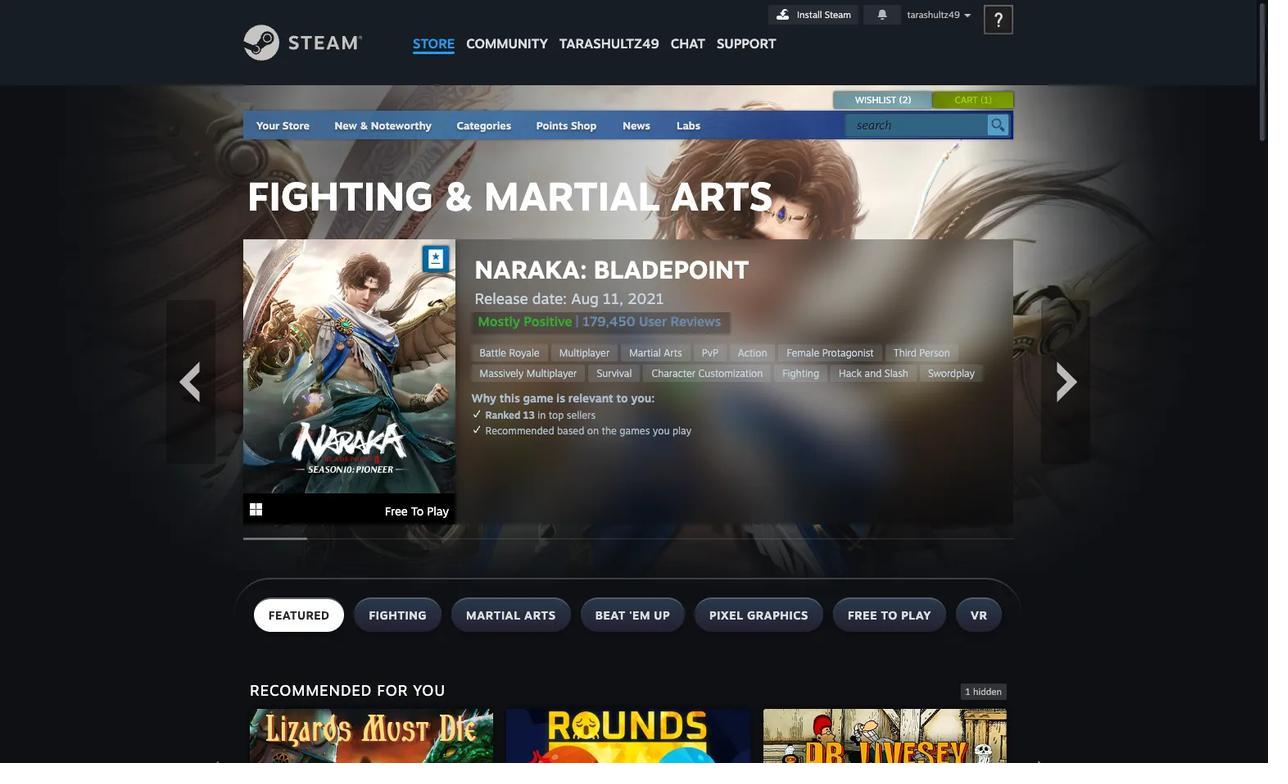 Task type: describe. For each thing, give the bounding box(es) containing it.
0 vertical spatial arts
[[671, 171, 773, 220]]

pixel
[[710, 608, 744, 622]]

2 vertical spatial martial
[[467, 608, 521, 622]]

you
[[413, 681, 446, 699]]

massively multiplayer link
[[472, 365, 586, 382]]

install
[[798, 9, 823, 20]]

pvp link
[[694, 344, 727, 361]]

reviews
[[671, 313, 722, 329]]

bladepoint
[[594, 254, 750, 284]]

and
[[865, 367, 883, 379]]

store
[[413, 35, 455, 52]]

0 vertical spatial multiplayer
[[560, 347, 610, 359]]

sellers
[[567, 409, 596, 421]]

naraka:
[[475, 254, 588, 284]]

arts inside 'link'
[[664, 347, 683, 359]]

why this game is relevant to you:
[[472, 391, 655, 405]]

chat
[[671, 35, 706, 52]]

dr livesey rom and death edition image
[[764, 709, 1007, 763]]

recommended for recommended based on the games you play
[[486, 425, 555, 437]]

recommended for recommended for you
[[250, 681, 372, 699]]

free for free to play
[[849, 608, 878, 622]]

new & noteworthy
[[335, 119, 432, 132]]

hack
[[840, 367, 863, 379]]

date:
[[533, 289, 568, 307]]

1 vertical spatial 1
[[966, 686, 971, 697]]

0 vertical spatial to
[[617, 391, 629, 405]]

lizards must die image
[[250, 709, 494, 763]]

games
[[620, 425, 651, 437]]

steam
[[825, 9, 852, 20]]

2
[[903, 94, 908, 106]]

categories link
[[457, 119, 512, 132]]

character
[[652, 367, 696, 379]]

store link
[[407, 0, 461, 59]]

ranked 13 in top sellers
[[486, 409, 596, 421]]

action link
[[730, 344, 776, 361]]

positive
[[524, 313, 573, 329]]

2021
[[628, 289, 665, 307]]

protagonist
[[823, 347, 875, 359]]

character customization
[[652, 367, 764, 379]]

naraka: bladepoint link
[[475, 254, 750, 284]]

vr
[[972, 608, 988, 622]]

female
[[788, 347, 820, 359]]

cart
[[955, 94, 978, 106]]

swordplay link
[[921, 365, 984, 382]]

new
[[335, 119, 357, 132]]

news link
[[610, 111, 664, 139]]

to
[[411, 504, 424, 518]]

slash
[[885, 367, 909, 379]]

fighting for fighting link
[[783, 367, 820, 379]]

support
[[717, 35, 777, 52]]

massively
[[480, 367, 524, 379]]

'em
[[630, 608, 651, 622]]

tarashultz49 link
[[554, 0, 665, 59]]

up
[[655, 608, 671, 622]]

store
[[283, 119, 310, 132]]

pixel graphics
[[710, 608, 809, 622]]

points shop
[[537, 119, 597, 132]]

free to play
[[849, 608, 932, 622]]

featured
[[269, 608, 330, 622]]

community
[[467, 35, 548, 52]]

2 vertical spatial fighting
[[370, 608, 427, 622]]

points shop link
[[523, 111, 610, 139]]

play
[[673, 425, 692, 437]]

female protagonist link
[[779, 344, 883, 361]]

wishlist
[[856, 94, 897, 106]]

for
[[377, 681, 408, 699]]

install steam
[[798, 9, 852, 20]]

this
[[500, 391, 521, 405]]

13
[[524, 409, 535, 421]]

hidden
[[974, 686, 1002, 697]]

battle royale
[[480, 347, 540, 359]]

fighting for fighting & martial arts
[[248, 171, 433, 220]]

pvp
[[703, 347, 719, 359]]

martial arts inside martial arts 'link'
[[630, 347, 683, 359]]

new & noteworthy link
[[335, 119, 432, 132]]

survival link
[[589, 365, 641, 382]]

game
[[524, 391, 554, 405]]

1 vertical spatial martial arts
[[467, 608, 557, 622]]

release
[[475, 289, 529, 307]]

categories
[[457, 119, 512, 132]]

179,450
[[583, 313, 636, 329]]

wishlist                 ( 2 )
[[856, 94, 912, 106]]

0 vertical spatial tarashultz49
[[908, 9, 960, 20]]



Task type: vqa. For each thing, say whether or not it's contained in the screenshot.
right (
yes



Task type: locate. For each thing, give the bounding box(es) containing it.
0 horizontal spatial recommended
[[250, 681, 372, 699]]

play
[[427, 504, 449, 518], [902, 608, 932, 622]]

search text field
[[857, 115, 984, 136]]

chat link
[[665, 0, 711, 56]]

arts up character at top
[[664, 347, 683, 359]]

&
[[360, 119, 368, 132], [444, 171, 474, 220]]

1 horizontal spatial tarashultz49
[[908, 9, 960, 20]]

person
[[920, 347, 951, 359]]

top
[[549, 409, 565, 421]]

hack and slash
[[840, 367, 909, 379]]

arts
[[671, 171, 773, 220], [664, 347, 683, 359], [525, 608, 557, 622]]

labs
[[677, 119, 701, 132]]

points
[[537, 119, 568, 132]]

1 ) from the left
[[908, 94, 912, 106]]

0 horizontal spatial free
[[385, 504, 408, 518]]

graphics
[[748, 608, 809, 622]]

fighting up for
[[370, 608, 427, 622]]

multiplayer link
[[552, 344, 619, 361]]

customization
[[699, 367, 764, 379]]

based
[[558, 425, 585, 437]]

0 horizontal spatial to
[[617, 391, 629, 405]]

in
[[538, 409, 547, 421]]

shop
[[571, 119, 597, 132]]

support link
[[711, 0, 782, 56]]

( right cart
[[981, 94, 984, 106]]

0 vertical spatial fighting
[[248, 171, 433, 220]]

1 horizontal spatial recommended
[[486, 425, 555, 437]]

0 vertical spatial martial arts
[[630, 347, 683, 359]]

recommended down featured
[[250, 681, 372, 699]]

1 vertical spatial arts
[[664, 347, 683, 359]]

next image for topmost previous image
[[1047, 361, 1088, 402]]

play right to
[[427, 504, 449, 518]]

third person link
[[886, 344, 959, 361]]

1 vertical spatial to
[[882, 608, 899, 622]]

mostly
[[479, 313, 521, 329]]

0 horizontal spatial &
[[360, 119, 368, 132]]

1 horizontal spatial martial arts
[[630, 347, 683, 359]]

1 vertical spatial next image
[[1029, 761, 1070, 763]]

0 horizontal spatial tarashultz49
[[560, 35, 660, 52]]

your
[[257, 119, 280, 132]]

labs link
[[664, 111, 714, 139]]

0 vertical spatial next image
[[1047, 361, 1088, 402]]

0 vertical spatial free
[[385, 504, 408, 518]]

2 ) from the left
[[989, 94, 993, 106]]

1 horizontal spatial to
[[882, 608, 899, 622]]

free inside free to play link
[[385, 504, 408, 518]]

martial inside 'link'
[[630, 347, 662, 359]]

0 horizontal spatial play
[[427, 504, 449, 518]]

fighting inside fighting link
[[783, 367, 820, 379]]

0 vertical spatial martial
[[484, 171, 660, 220]]

next image for previous image to the bottom
[[1029, 761, 1070, 763]]

1 vertical spatial multiplayer
[[527, 367, 578, 379]]

1 vertical spatial fighting
[[783, 367, 820, 379]]

( for 2
[[899, 94, 903, 106]]

multiplayer inside 'third person massively multiplayer'
[[527, 367, 578, 379]]

1 horizontal spatial &
[[444, 171, 474, 220]]

your store
[[257, 119, 310, 132]]

fighting down new
[[248, 171, 433, 220]]

recommended for you
[[250, 681, 446, 699]]

& right new
[[360, 119, 368, 132]]

arts left beat
[[525, 608, 557, 622]]

1 left "hidden"
[[966, 686, 971, 697]]

1 vertical spatial tarashultz49
[[560, 35, 660, 52]]

play for free to play
[[427, 504, 449, 518]]

naraka: bladepoint image
[[243, 239, 456, 494]]

royale
[[510, 347, 540, 359]]

character customization link
[[644, 365, 772, 382]]

( right wishlist
[[899, 94, 903, 106]]

fighting link
[[775, 365, 828, 382]]

1 vertical spatial &
[[444, 171, 474, 220]]

) for 1
[[989, 94, 993, 106]]

1 vertical spatial martial
[[630, 347, 662, 359]]

female protagonist
[[788, 347, 875, 359]]

battle
[[480, 347, 507, 359]]

recommended based on the games you play
[[486, 425, 692, 437]]

free to play link
[[243, 239, 456, 527]]

recommended
[[486, 425, 555, 437], [250, 681, 372, 699]]

multiplayer down |
[[560, 347, 610, 359]]

arts down labs
[[671, 171, 773, 220]]

multiplayer
[[560, 347, 610, 359], [527, 367, 578, 379]]

rounds image
[[507, 709, 750, 763]]

beat 'em up
[[596, 608, 671, 622]]

survival
[[597, 367, 633, 379]]

user
[[640, 313, 668, 329]]

1 horizontal spatial )
[[989, 94, 993, 106]]

& for fighting
[[444, 171, 474, 220]]

0 horizontal spatial (
[[899, 94, 903, 106]]

0 horizontal spatial martial arts
[[467, 608, 557, 622]]

multiplayer up is
[[527, 367, 578, 379]]

1 horizontal spatial (
[[981, 94, 984, 106]]

fighting down female
[[783, 367, 820, 379]]

0 vertical spatial play
[[427, 504, 449, 518]]

1
[[984, 94, 989, 106], [966, 686, 971, 697]]

1 vertical spatial recommended
[[250, 681, 372, 699]]

is
[[557, 391, 566, 405]]

relevant
[[569, 391, 614, 405]]

recommended down '13'
[[486, 425, 555, 437]]

1 ( from the left
[[899, 94, 903, 106]]

action
[[739, 347, 768, 359]]

0 vertical spatial previous image
[[169, 361, 210, 402]]

1 vertical spatial free
[[849, 608, 878, 622]]

) for 2
[[908, 94, 912, 106]]

& for new
[[360, 119, 368, 132]]

11,
[[604, 289, 624, 307]]

battle royale link
[[472, 344, 548, 361]]

0 horizontal spatial 1
[[966, 686, 971, 697]]

1 hidden
[[966, 686, 1002, 697]]

you
[[653, 425, 670, 437]]

cart         ( 1 )
[[955, 94, 993, 106]]

swordplay
[[929, 367, 976, 379]]

your store link
[[257, 119, 310, 132]]

( for 1
[[981, 94, 984, 106]]

2 ( from the left
[[981, 94, 984, 106]]

1 horizontal spatial play
[[902, 608, 932, 622]]

the
[[602, 425, 617, 437]]

aug
[[572, 289, 599, 307]]

noteworthy
[[371, 119, 432, 132]]

on
[[588, 425, 600, 437]]

0 vertical spatial 1
[[984, 94, 989, 106]]

& down the categories
[[444, 171, 474, 220]]

play for free to play
[[902, 608, 932, 622]]

0 horizontal spatial )
[[908, 94, 912, 106]]

hack and slash link
[[831, 365, 917, 382]]

previous image
[[169, 361, 210, 402], [188, 761, 229, 763]]

ranked
[[486, 409, 521, 421]]

why
[[472, 391, 497, 405]]

naraka: bladepoint release date: aug 11, 2021 mostly positive | 179,450 user reviews
[[475, 254, 750, 329]]

0 vertical spatial &
[[360, 119, 368, 132]]

2 vertical spatial arts
[[525, 608, 557, 622]]

fighting & martial arts
[[248, 171, 773, 220]]

martial arts link
[[622, 344, 691, 361]]

third
[[894, 347, 917, 359]]

third person massively multiplayer
[[480, 347, 951, 379]]

install steam link
[[769, 5, 859, 25]]

free to play
[[385, 504, 449, 518]]

1 horizontal spatial free
[[849, 608, 878, 622]]

1 horizontal spatial 1
[[984, 94, 989, 106]]

1 right cart
[[984, 94, 989, 106]]

play left vr at right bottom
[[902, 608, 932, 622]]

1 vertical spatial previous image
[[188, 761, 229, 763]]

1 vertical spatial play
[[902, 608, 932, 622]]

) right cart
[[989, 94, 993, 106]]

) up the search text box
[[908, 94, 912, 106]]

free for free to play
[[385, 504, 408, 518]]

next image
[[1047, 361, 1088, 402], [1029, 761, 1070, 763]]

0 vertical spatial recommended
[[486, 425, 555, 437]]



